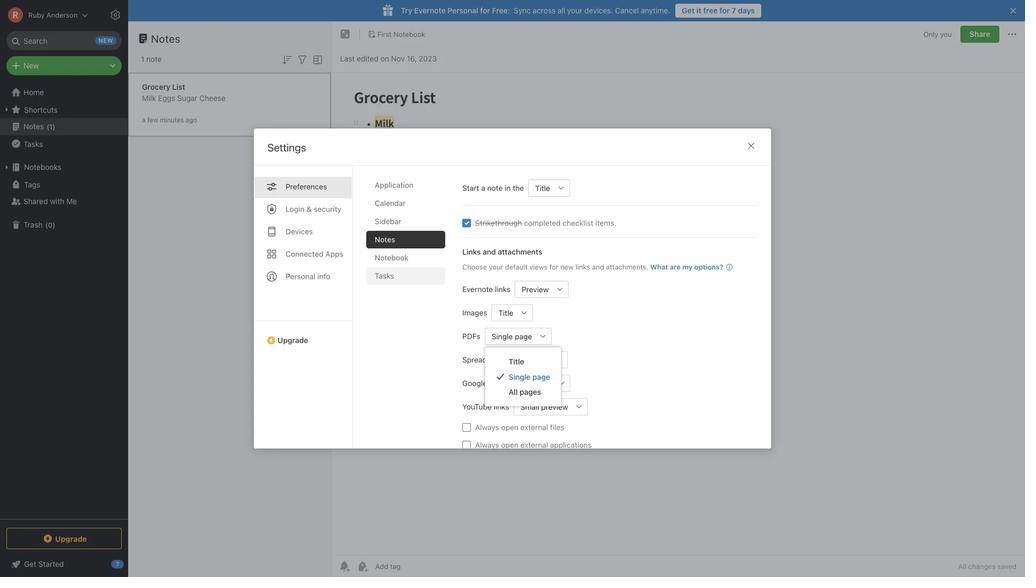 Task type: locate. For each thing, give the bounding box(es) containing it.
1 horizontal spatial a
[[482, 184, 486, 192]]

1 vertical spatial upgrade
[[55, 534, 87, 543]]

1 vertical spatial notebook
[[375, 253, 409, 262]]

0 vertical spatial tasks
[[24, 139, 43, 148]]

1 external from the top
[[521, 423, 549, 432]]

0 vertical spatial notebook
[[394, 30, 426, 38]]

1 vertical spatial 1
[[49, 123, 53, 131]]

tab list containing preferences
[[254, 166, 353, 448]]

0 horizontal spatial for
[[481, 6, 491, 15]]

applications
[[551, 441, 592, 449]]

get it free for 7 days
[[682, 6, 756, 15]]

0 horizontal spatial tasks
[[24, 139, 43, 148]]

single up all pages link
[[509, 372, 531, 381]]

free
[[704, 6, 718, 15]]

a inside note list element
[[142, 116, 146, 124]]

2 external from the top
[[521, 441, 549, 449]]

1 horizontal spatial all
[[959, 562, 967, 570]]

all
[[558, 6, 566, 15]]

tasks
[[24, 139, 43, 148], [375, 271, 395, 280]]

0 vertical spatial single
[[492, 332, 513, 341]]

0 horizontal spatial notes
[[24, 122, 44, 131]]

( inside trash ( 0 )
[[45, 221, 48, 229]]

( right trash
[[45, 221, 48, 229]]

0 horizontal spatial personal
[[286, 272, 316, 281]]

2 horizontal spatial for
[[720, 6, 730, 15]]

a
[[142, 116, 146, 124], [482, 184, 486, 192]]

always open external applications
[[476, 441, 592, 449]]

0 horizontal spatial note
[[146, 55, 162, 64]]

( down shortcuts
[[47, 123, 49, 131]]

1 inside note list element
[[141, 55, 144, 64]]

default
[[505, 263, 528, 271]]

1 always from the top
[[476, 423, 500, 432]]

all left the pages
[[509, 388, 518, 396]]

1 horizontal spatial note
[[488, 184, 503, 192]]

single page inside single page link
[[509, 372, 551, 381]]

items.
[[596, 219, 617, 227]]

1 vertical spatial upgrade button
[[6, 528, 122, 549]]

0 vertical spatial external
[[521, 423, 549, 432]]

tree
[[0, 84, 128, 518]]

external down always open external files
[[521, 441, 549, 449]]

always
[[476, 423, 500, 432], [476, 441, 500, 449]]

1 vertical spatial all
[[959, 562, 967, 570]]

add a reminder image
[[338, 560, 351, 573]]

tab list containing application
[[367, 176, 454, 448]]

1 vertical spatial tasks
[[375, 271, 395, 280]]

upgrade inside "tab list"
[[278, 336, 308, 345]]

upgrade button
[[254, 321, 353, 349], [6, 528, 122, 549]]

0 vertical spatial title
[[536, 184, 551, 193]]

0 horizontal spatial upgrade
[[55, 534, 87, 543]]

all for all pages
[[509, 388, 518, 396]]

and right links
[[483, 247, 496, 256]]

expand note image
[[339, 28, 352, 41]]

tags button
[[0, 176, 128, 193]]

evernote right the try
[[415, 6, 446, 15]]

notes
[[151, 32, 181, 45], [24, 122, 44, 131], [375, 235, 396, 244]]

preferences
[[286, 182, 327, 191]]

tasks down notebook tab
[[375, 271, 395, 280]]

1 horizontal spatial your
[[568, 6, 583, 15]]

title button for images
[[492, 304, 517, 321]]

external up always open external applications
[[521, 423, 549, 432]]

all inside dropdown list menu
[[509, 388, 518, 396]]

0 vertical spatial upgrade
[[278, 336, 308, 345]]

0 horizontal spatial tab list
[[254, 166, 353, 448]]

Start a new note in the body or title. field
[[529, 180, 570, 197]]

external for applications
[[521, 441, 549, 449]]

start a note in the
[[463, 184, 524, 192]]

notes down shortcuts
[[24, 122, 44, 131]]

1 vertical spatial open
[[502, 441, 519, 449]]

all inside the note window element
[[959, 562, 967, 570]]

&
[[307, 205, 312, 213]]

attachments
[[498, 247, 543, 256]]

0 vertical spatial always
[[476, 423, 500, 432]]

title inside field
[[536, 184, 551, 193]]

(
[[47, 123, 49, 131], [45, 221, 48, 229]]

1 up grocery at the left top of page
[[141, 55, 144, 64]]

me
[[66, 197, 77, 206]]

shortcuts
[[24, 105, 58, 114]]

None search field
[[14, 31, 114, 50]]

single page
[[492, 332, 532, 341], [509, 372, 551, 381]]

settings image
[[109, 9, 122, 21]]

1 inside notes ( 1 )
[[49, 123, 53, 131]]

page inside button
[[515, 332, 532, 341]]

for inside button
[[720, 6, 730, 15]]

title button
[[529, 180, 553, 197], [492, 304, 517, 321]]

login & security
[[286, 205, 342, 213]]

your down links and attachments
[[489, 263, 504, 271]]

share button
[[961, 26, 1000, 43]]

notes inside tree
[[24, 122, 44, 131]]

tab list
[[254, 166, 353, 448], [367, 176, 454, 448]]

Select422 checkbox
[[463, 219, 471, 227]]

note up grocery at the left top of page
[[146, 55, 162, 64]]

1 vertical spatial external
[[521, 441, 549, 449]]

0 horizontal spatial all
[[509, 388, 518, 396]]

0 vertical spatial single page
[[492, 332, 532, 341]]

evernote down the choose
[[463, 285, 493, 294]]

tasks down notes ( 1 )
[[24, 139, 43, 148]]

first notebook button
[[364, 27, 429, 42]]

notebook down notes tab
[[375, 253, 409, 262]]

title up single page link
[[509, 357, 525, 366]]

minutes
[[160, 116, 184, 124]]

title link
[[486, 354, 561, 369]]

calendar
[[375, 199, 406, 208]]

1 horizontal spatial notes
[[151, 32, 181, 45]]

1 vertical spatial title
[[499, 308, 514, 317]]

add tag image
[[356, 560, 369, 573]]

all pages
[[509, 388, 542, 396]]

title
[[536, 184, 551, 193], [499, 308, 514, 317], [509, 357, 525, 366]]

0 vertical spatial a
[[142, 116, 146, 124]]

all
[[509, 388, 518, 396], [959, 562, 967, 570]]

last edited on nov 16, 2023
[[340, 54, 437, 63]]

google
[[463, 379, 487, 388]]

2 open from the top
[[502, 441, 519, 449]]

1 horizontal spatial for
[[550, 263, 559, 271]]

cancel
[[616, 6, 639, 15]]

all changes saved
[[959, 562, 1017, 570]]

) inside notes ( 1 )
[[53, 123, 55, 131]]

open down always open external files
[[502, 441, 519, 449]]

trash
[[24, 220, 43, 229]]

0 vertical spatial open
[[502, 423, 519, 432]]

1 vertical spatial (
[[45, 221, 48, 229]]

anytime.
[[641, 6, 671, 15]]

days
[[739, 6, 756, 15]]

always right "always open external applications" option
[[476, 441, 500, 449]]

) down 'shortcuts' button
[[53, 123, 55, 131]]

all for all changes saved
[[959, 562, 967, 570]]

application tab
[[367, 176, 446, 194]]

1 ) from the top
[[53, 123, 55, 131]]

my
[[683, 263, 693, 271]]

page down choose default view option for spreadsheets field
[[533, 372, 551, 381]]

new
[[24, 61, 39, 70]]

)
[[53, 123, 55, 131], [52, 221, 55, 229]]

a left few
[[142, 116, 146, 124]]

Choose default view option for Images field
[[492, 304, 534, 321]]

for left 7
[[720, 6, 730, 15]]

2 horizontal spatial notes
[[375, 235, 396, 244]]

checklist
[[563, 219, 594, 227]]

what
[[651, 263, 669, 271]]

1 horizontal spatial upgrade button
[[254, 321, 353, 349]]

single page up the pages
[[509, 372, 551, 381]]

title for start a note in the
[[536, 184, 551, 193]]

tasks inside button
[[24, 139, 43, 148]]

few
[[147, 116, 158, 124]]

Search text field
[[14, 31, 114, 50]]

small preview
[[521, 403, 569, 411]]

1 horizontal spatial and
[[593, 263, 605, 271]]

2023
[[419, 54, 437, 63]]

( inside notes ( 1 )
[[47, 123, 49, 131]]

share
[[970, 30, 991, 38]]

1 vertical spatial page
[[533, 372, 551, 381]]

open up always open external applications
[[502, 423, 519, 432]]

2 always from the top
[[476, 441, 500, 449]]

start
[[463, 184, 480, 192]]

for left 'new'
[[550, 263, 559, 271]]

personal left free:
[[448, 6, 479, 15]]

single down title 'field'
[[492, 332, 513, 341]]

1 horizontal spatial tasks
[[375, 271, 395, 280]]

1 horizontal spatial page
[[533, 372, 551, 381]]

youtube
[[463, 402, 492, 411]]

0 vertical spatial upgrade button
[[254, 321, 353, 349]]

1 vertical spatial always
[[476, 441, 500, 449]]

and left attachments.
[[593, 263, 605, 271]]

all left changes
[[959, 562, 967, 570]]

0 horizontal spatial page
[[515, 332, 532, 341]]

only
[[924, 30, 939, 38]]

16,
[[407, 54, 417, 63]]

single page inside button
[[492, 332, 532, 341]]

note list element
[[128, 21, 332, 577]]

0 vertical spatial all
[[509, 388, 518, 396]]

1 horizontal spatial 1
[[141, 55, 144, 64]]

notes inside note list element
[[151, 32, 181, 45]]

0 vertical spatial personal
[[448, 6, 479, 15]]

1 horizontal spatial tab list
[[367, 176, 454, 448]]

2 vertical spatial notes
[[375, 235, 396, 244]]

notebook down the try
[[394, 30, 426, 38]]

always open external files
[[476, 423, 565, 432]]

0 horizontal spatial evernote
[[415, 6, 446, 15]]

( for notes
[[47, 123, 49, 131]]

title up the single page button
[[499, 308, 514, 317]]

try
[[401, 6, 413, 15]]

1 vertical spatial title button
[[492, 304, 517, 321]]

page up title link
[[515, 332, 532, 341]]

note left in
[[488, 184, 503, 192]]

single page down title 'field'
[[492, 332, 532, 341]]

upgrade
[[278, 336, 308, 345], [55, 534, 87, 543]]

sidebar
[[375, 217, 402, 226]]

title inside 'field'
[[499, 308, 514, 317]]

) inside trash ( 0 )
[[52, 221, 55, 229]]

dropdown list menu
[[486, 354, 561, 400]]

0 horizontal spatial a
[[142, 116, 146, 124]]

tab list for application
[[254, 166, 353, 448]]

1 vertical spatial )
[[52, 221, 55, 229]]

links
[[463, 247, 481, 256]]

for left free:
[[481, 6, 491, 15]]

0 vertical spatial (
[[47, 123, 49, 131]]

2 ) from the top
[[52, 221, 55, 229]]

strikethrough
[[476, 219, 522, 227]]

title button right the
[[529, 180, 553, 197]]

tasks button
[[0, 135, 128, 152]]

0 horizontal spatial 1
[[49, 123, 53, 131]]

0 vertical spatial note
[[146, 55, 162, 64]]

0 horizontal spatial your
[[489, 263, 504, 271]]

) right trash
[[52, 221, 55, 229]]

1 down shortcuts
[[49, 123, 53, 131]]

1 vertical spatial notes
[[24, 122, 44, 131]]

personal info
[[286, 272, 331, 281]]

0 vertical spatial page
[[515, 332, 532, 341]]

1 vertical spatial your
[[489, 263, 504, 271]]

title button up the single page button
[[492, 304, 517, 321]]

1 horizontal spatial upgrade
[[278, 336, 308, 345]]

1 vertical spatial personal
[[286, 272, 316, 281]]

0 vertical spatial )
[[53, 123, 55, 131]]

expand notebooks image
[[3, 163, 11, 172]]

note
[[146, 55, 162, 64], [488, 184, 503, 192]]

close image
[[745, 139, 758, 152]]

1 note
[[141, 55, 162, 64]]

0 horizontal spatial title button
[[492, 304, 517, 321]]

0 horizontal spatial upgrade button
[[6, 528, 122, 549]]

you
[[941, 30, 953, 38]]

upgrade for top upgrade popup button
[[278, 336, 308, 345]]

attachments.
[[607, 263, 649, 271]]

1 horizontal spatial evernote
[[463, 285, 493, 294]]

2 vertical spatial title
[[509, 357, 525, 366]]

your right "all"
[[568, 6, 583, 15]]

notebook
[[394, 30, 426, 38], [375, 253, 409, 262]]

notebook inside tab
[[375, 253, 409, 262]]

0 horizontal spatial and
[[483, 247, 496, 256]]

notebooks
[[24, 163, 62, 172]]

1 horizontal spatial personal
[[448, 6, 479, 15]]

title right the
[[536, 184, 551, 193]]

external
[[521, 423, 549, 432], [521, 441, 549, 449]]

0 vertical spatial 1
[[141, 55, 144, 64]]

Choose default view option for Evernote links field
[[515, 281, 569, 298]]

open
[[502, 423, 519, 432], [502, 441, 519, 449]]

tree containing home
[[0, 84, 128, 518]]

list
[[172, 83, 185, 91]]

1 vertical spatial single page
[[509, 372, 551, 381]]

1 vertical spatial single
[[509, 372, 531, 381]]

personal down connected
[[286, 272, 316, 281]]

0 vertical spatial title button
[[529, 180, 553, 197]]

Choose default view option for YouTube links field
[[514, 398, 588, 415]]

always right always open external files checkbox
[[476, 423, 500, 432]]

0 vertical spatial notes
[[151, 32, 181, 45]]

1 open from the top
[[502, 423, 519, 432]]

notes up '1 note'
[[151, 32, 181, 45]]

1 horizontal spatial title button
[[529, 180, 553, 197]]

notes down sidebar
[[375, 235, 396, 244]]

a right start
[[482, 184, 486, 192]]



Task type: describe. For each thing, give the bounding box(es) containing it.
youtube links
[[463, 402, 510, 411]]

open for always open external files
[[502, 423, 519, 432]]

title button for start a note in the
[[529, 180, 553, 197]]

title inside dropdown list menu
[[509, 357, 525, 366]]

external for files
[[521, 423, 549, 432]]

across
[[533, 6, 556, 15]]

single page link
[[486, 369, 561, 384]]

ago
[[186, 116, 197, 124]]

completed
[[525, 219, 561, 227]]

get
[[682, 6, 695, 15]]

Always open external files checkbox
[[463, 423, 471, 432]]

spreadsheets
[[463, 355, 510, 364]]

trash ( 0 )
[[24, 220, 55, 229]]

grocery list
[[142, 83, 185, 91]]

note inside note list element
[[146, 55, 162, 64]]

sugar
[[177, 94, 198, 103]]

always for always open external applications
[[476, 441, 500, 449]]

tags
[[24, 180, 40, 189]]

files
[[551, 423, 565, 432]]

tab list for start a note in the
[[367, 176, 454, 448]]

drive
[[489, 379, 507, 388]]

) for trash
[[52, 221, 55, 229]]

milk
[[142, 94, 156, 103]]

shared with me link
[[0, 193, 128, 210]]

Note Editor text field
[[332, 73, 1026, 555]]

notebook tab
[[367, 249, 446, 267]]

settings
[[268, 141, 306, 154]]

page inside dropdown list menu
[[533, 372, 551, 381]]

edited
[[357, 54, 379, 63]]

Always open external applications checkbox
[[463, 441, 471, 449]]

tasks tab
[[367, 267, 446, 285]]

single page button
[[485, 328, 535, 345]]

nov
[[392, 54, 405, 63]]

0 vertical spatial and
[[483, 247, 496, 256]]

connected apps
[[286, 250, 344, 258]]

first notebook
[[378, 30, 426, 38]]

small
[[521, 403, 540, 411]]

1 vertical spatial note
[[488, 184, 503, 192]]

login
[[286, 205, 305, 213]]

preview button
[[515, 281, 552, 298]]

0 vertical spatial evernote
[[415, 6, 446, 15]]

tasks inside tab
[[375, 271, 395, 280]]

with
[[50, 197, 64, 206]]

options?
[[695, 263, 724, 271]]

Choose default view option for PDFs field
[[485, 328, 552, 345]]

7
[[732, 6, 737, 15]]

all pages link
[[486, 384, 561, 400]]

shortcuts button
[[0, 101, 128, 118]]

try evernote personal for free: sync across all your devices. cancel anytime.
[[401, 6, 671, 15]]

what are my options?
[[651, 263, 724, 271]]

single inside dropdown list menu
[[509, 372, 531, 381]]

application
[[375, 181, 414, 189]]

1 vertical spatial and
[[593, 263, 605, 271]]

Choose default view option for Google Drive links field
[[529, 375, 571, 392]]

single inside button
[[492, 332, 513, 341]]

title for images
[[499, 308, 514, 317]]

changes
[[969, 562, 997, 570]]

on
[[381, 54, 389, 63]]

connected
[[286, 250, 324, 258]]

always for always open external files
[[476, 423, 500, 432]]

cheese
[[200, 94, 226, 103]]

milk eggs sugar cheese
[[142, 94, 226, 103]]

Choose default view option for Spreadsheets field
[[515, 351, 568, 368]]

info
[[318, 272, 331, 281]]

( for trash
[[45, 221, 48, 229]]

choose
[[463, 263, 487, 271]]

links and attachments
[[463, 247, 543, 256]]

upgrade for upgrade popup button to the bottom
[[55, 534, 87, 543]]

preview
[[522, 285, 549, 294]]

first
[[378, 30, 392, 38]]

note window element
[[332, 21, 1026, 577]]

get it free for 7 days button
[[676, 4, 762, 18]]

new button
[[6, 56, 122, 75]]

for for 7
[[720, 6, 730, 15]]

notes inside tab
[[375, 235, 396, 244]]

security
[[314, 205, 342, 213]]

small preview button
[[514, 398, 571, 415]]

1 vertical spatial evernote
[[463, 285, 493, 294]]

notes tab
[[367, 231, 446, 248]]

notebook inside button
[[394, 30, 426, 38]]

calendar tab
[[367, 195, 446, 212]]

it
[[697, 6, 702, 15]]

home
[[24, 88, 44, 97]]

sync
[[514, 6, 531, 15]]

only you
[[924, 30, 953, 38]]

notes ( 1 )
[[24, 122, 55, 131]]

evernote links
[[463, 285, 511, 294]]

1 vertical spatial a
[[482, 184, 486, 192]]

new
[[561, 263, 574, 271]]

eggs
[[158, 94, 175, 103]]

shared with me
[[24, 197, 77, 206]]

open for always open external applications
[[502, 441, 519, 449]]

pages
[[520, 388, 542, 396]]

apps
[[326, 250, 344, 258]]

choose your default views for new links and attachments.
[[463, 263, 649, 271]]

preview
[[542, 403, 569, 411]]

0 vertical spatial your
[[568, 6, 583, 15]]

views
[[530, 263, 548, 271]]

) for notes
[[53, 123, 55, 131]]

the
[[513, 184, 524, 192]]

for for free:
[[481, 6, 491, 15]]

sidebar tab
[[367, 213, 446, 230]]

pdfs
[[463, 332, 481, 341]]

free:
[[493, 6, 510, 15]]

shared
[[24, 197, 48, 206]]

in
[[505, 184, 511, 192]]



Task type: vqa. For each thing, say whether or not it's contained in the screenshot.
the upgrade to the left
yes



